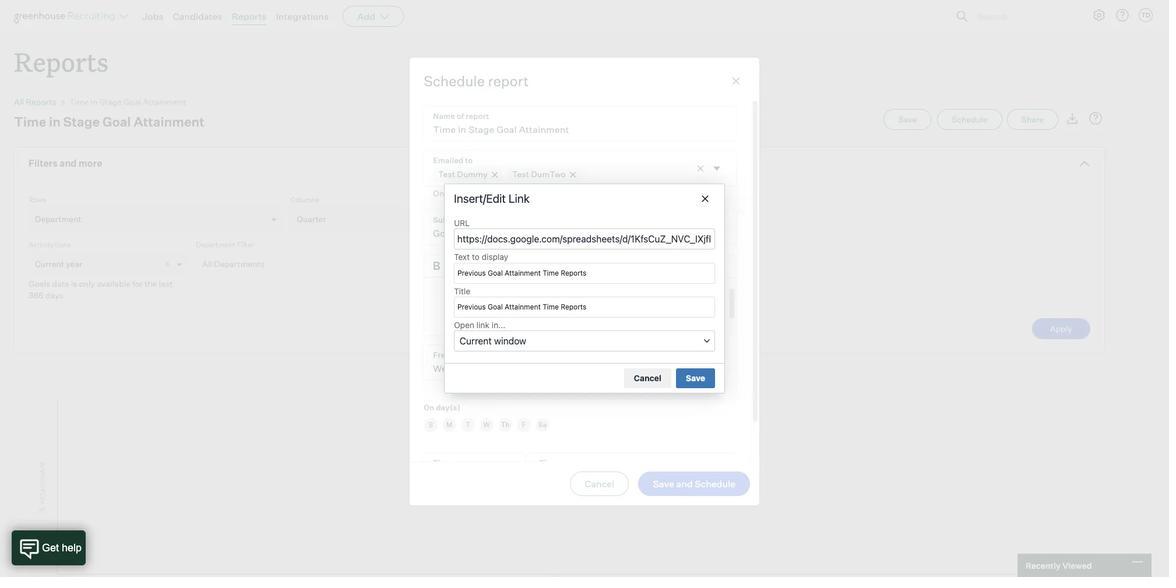 Task type: locate. For each thing, give the bounding box(es) containing it.
and
[[60, 158, 77, 169], [676, 478, 693, 490]]

department up all departments
[[196, 240, 236, 249]]

0 horizontal spatial all
[[14, 97, 24, 107]]

0 horizontal spatial in
[[49, 114, 61, 130]]

insert/edit link
[[454, 192, 530, 205]]

1 horizontal spatial department
[[196, 240, 236, 249]]

0 vertical spatial cancel button
[[624, 368, 672, 388]]

schedule button
[[938, 109, 1003, 130]]

1 vertical spatial in
[[49, 114, 61, 130]]

0 horizontal spatial schedule
[[424, 72, 485, 90]]

None text field
[[424, 106, 737, 141]]

0 vertical spatial and
[[60, 158, 77, 169]]

2 horizontal spatial save
[[899, 114, 917, 124]]

schedule for schedule report
[[424, 72, 485, 90]]

0 horizontal spatial and
[[60, 158, 77, 169]]

save and schedule this report to revisit it! element
[[884, 109, 938, 130]]

1 vertical spatial schedule
[[952, 114, 988, 124]]

day(s)
[[436, 403, 461, 412]]

1 vertical spatial all
[[202, 259, 212, 269]]

1 vertical spatial time
[[14, 114, 46, 130]]

1 horizontal spatial all
[[202, 259, 212, 269]]

1 horizontal spatial cancel
[[634, 373, 662, 383]]

cancel button for report
[[570, 472, 629, 496]]

URL url field
[[454, 229, 715, 250]]

1 vertical spatial save
[[686, 373, 705, 383]]

1 horizontal spatial save button
[[884, 109, 932, 130]]

data
[[52, 279, 69, 289]]

1 vertical spatial cancel button
[[570, 472, 629, 496]]

1 horizontal spatial and
[[676, 478, 693, 490]]

stage
[[99, 97, 122, 107], [63, 114, 100, 130]]

current window
[[460, 336, 527, 346]]

candidates link
[[173, 10, 223, 22]]

date
[[55, 240, 71, 249]]

0 vertical spatial cancel
[[634, 373, 662, 383]]

current down open link in...
[[460, 336, 492, 346]]

save and schedule button
[[639, 472, 750, 496]]

0 vertical spatial schedule
[[424, 72, 485, 90]]

time
[[69, 97, 89, 107], [14, 114, 46, 130]]

jobs
[[142, 10, 164, 22]]

time down all reports at left
[[14, 114, 46, 130]]

current window button
[[454, 330, 715, 351]]

current
[[35, 259, 64, 269], [460, 336, 492, 346]]

recently
[[1026, 561, 1061, 570]]

current for current window
[[460, 336, 492, 346]]

department up the date
[[35, 214, 81, 224]]

save button inside insert/edit link dialog
[[676, 368, 715, 388]]

schedule
[[424, 72, 485, 90], [952, 114, 988, 124], [695, 478, 736, 490]]

and inside "button"
[[676, 478, 693, 490]]

quarter option
[[297, 214, 326, 224]]

0 horizontal spatial save button
[[676, 368, 715, 388]]

link
[[509, 192, 530, 205]]

save
[[899, 114, 917, 124], [686, 373, 705, 383], [653, 478, 674, 490]]

0 vertical spatial all
[[14, 97, 24, 107]]

close modal icon image
[[729, 74, 743, 88]]

1 vertical spatial department
[[196, 240, 236, 249]]

cancel button
[[624, 368, 672, 388], [570, 472, 629, 496]]

all
[[14, 97, 24, 107], [202, 259, 212, 269]]

time in stage goal attainment
[[69, 97, 186, 107], [14, 114, 205, 130]]

group
[[424, 255, 736, 277], [561, 276, 697, 300]]

1 horizontal spatial schedule
[[695, 478, 736, 490]]

0 horizontal spatial department
[[35, 214, 81, 224]]

open
[[454, 320, 475, 330]]

2 horizontal spatial schedule
[[952, 114, 988, 124]]

more
[[79, 158, 102, 169]]

None text field
[[424, 210, 737, 245]]

1 vertical spatial current
[[460, 336, 492, 346]]

attainment
[[143, 97, 186, 107], [134, 114, 205, 130]]

0 vertical spatial attainment
[[143, 97, 186, 107]]

td button
[[1139, 8, 1153, 22]]

greenhouse recruiting image
[[14, 9, 119, 23]]

1 vertical spatial stage
[[63, 114, 100, 130]]

time right "all reports" link at the left of page
[[69, 97, 89, 107]]

and for save
[[676, 478, 693, 490]]

goal
[[124, 97, 141, 107], [102, 114, 131, 130]]

on
[[424, 403, 435, 412]]

0 vertical spatial current
[[35, 259, 64, 269]]

0 horizontal spatial save
[[653, 478, 674, 490]]

reports link
[[232, 10, 267, 22]]

save inside "button"
[[653, 478, 674, 490]]

goals data is only available for the last 365 days
[[29, 279, 173, 300]]

available
[[97, 279, 131, 289]]

2 vertical spatial save
[[653, 478, 674, 490]]

1 vertical spatial time in stage goal attainment
[[14, 114, 205, 130]]

cancel
[[634, 373, 662, 383], [585, 478, 615, 490]]

0 horizontal spatial current
[[35, 259, 64, 269]]

1 horizontal spatial time
[[69, 97, 89, 107]]

in...
[[492, 320, 505, 330]]

in
[[91, 97, 98, 107], [49, 114, 61, 130]]

0 vertical spatial save button
[[884, 109, 932, 130]]

save and schedule
[[653, 478, 736, 490]]

th
[[501, 421, 510, 429]]

reports
[[232, 10, 267, 22], [14, 44, 109, 79], [26, 97, 56, 107]]

rows
[[29, 195, 46, 204]]

1 vertical spatial cancel
[[585, 478, 615, 490]]

schedule for schedule
[[952, 114, 988, 124]]

1 vertical spatial and
[[676, 478, 693, 490]]

365
[[29, 290, 44, 300]]

Title text field
[[454, 297, 715, 318]]

0 horizontal spatial time
[[14, 114, 46, 130]]

apply button
[[1033, 318, 1091, 339]]

2 vertical spatial reports
[[26, 97, 56, 107]]

schedule inside button
[[952, 114, 988, 124]]

1 horizontal spatial current
[[460, 336, 492, 346]]

current inside current window dropdown button
[[460, 336, 492, 346]]

url
[[454, 218, 470, 228]]

1 horizontal spatial in
[[91, 97, 98, 107]]

0 vertical spatial time
[[69, 97, 89, 107]]

last
[[159, 279, 173, 289]]

0 vertical spatial department
[[35, 214, 81, 224]]

department
[[35, 214, 81, 224], [196, 240, 236, 249]]

save button
[[884, 109, 932, 130], [676, 368, 715, 388]]

text
[[454, 252, 470, 262]]

download image
[[1066, 111, 1080, 125]]

link
[[477, 320, 490, 330]]

integrations
[[276, 10, 329, 22]]

1 vertical spatial goal
[[102, 114, 131, 130]]

configure image
[[1093, 8, 1107, 22]]

1 vertical spatial save button
[[676, 368, 715, 388]]

toolbar
[[424, 255, 565, 277], [565, 255, 630, 277], [630, 255, 675, 277], [675, 255, 699, 277], [562, 276, 607, 299], [632, 276, 696, 299]]

window
[[494, 336, 527, 346]]

jobs link
[[142, 10, 164, 22]]

departments
[[214, 259, 265, 269]]

2 vertical spatial schedule
[[695, 478, 736, 490]]

current down activity date
[[35, 259, 64, 269]]

1 horizontal spatial save
[[686, 373, 705, 383]]

days
[[45, 290, 64, 300]]

save inside insert/edit link dialog
[[686, 373, 705, 383]]

f
[[522, 421, 526, 429]]



Task type: describe. For each thing, give the bounding box(es) containing it.
open link in...
[[454, 320, 505, 330]]

integrations link
[[276, 10, 329, 22]]

all departments
[[202, 259, 265, 269]]

insert/edit
[[454, 192, 506, 205]]

filters
[[29, 158, 58, 169]]

only
[[79, 279, 95, 289]]

time in stage goal attainment link
[[69, 97, 186, 107]]

columns
[[290, 195, 319, 204]]

candidates
[[173, 10, 223, 22]]

to
[[472, 252, 480, 262]]

0 vertical spatial save
[[899, 114, 917, 124]]

insert/edit link dialog
[[444, 184, 725, 393]]

0 vertical spatial goal
[[124, 97, 141, 107]]

sa
[[539, 421, 547, 429]]

td button
[[1137, 6, 1156, 24]]

add button
[[343, 6, 404, 27]]

cancel button for link
[[624, 368, 672, 388]]

current for current year
[[35, 259, 64, 269]]

filter
[[237, 240, 254, 249]]

year
[[66, 259, 82, 269]]

0 vertical spatial reports
[[232, 10, 267, 22]]

activity date
[[29, 240, 71, 249]]

share
[[1022, 114, 1044, 124]]

1 vertical spatial reports
[[14, 44, 109, 79]]

xychart image
[[29, 371, 1091, 577]]

m
[[446, 421, 453, 429]]

activity
[[29, 240, 54, 249]]

faq image
[[1089, 111, 1103, 125]]

viewed
[[1063, 561, 1092, 570]]

w
[[483, 421, 490, 429]]

0 vertical spatial time in stage goal attainment
[[69, 97, 186, 107]]

1 vertical spatial attainment
[[134, 114, 205, 130]]

0 vertical spatial in
[[91, 97, 98, 107]]

department for department
[[35, 214, 81, 224]]

Text to display text field
[[454, 263, 715, 284]]

current year option
[[35, 259, 82, 269]]

on day(s)
[[424, 403, 461, 412]]

current year
[[35, 259, 82, 269]]

Search text field
[[974, 8, 1069, 25]]

text to display
[[454, 252, 508, 262]]

all for all reports
[[14, 97, 24, 107]]

department option
[[35, 214, 81, 224]]

goals
[[29, 279, 50, 289]]

schedule report
[[424, 72, 529, 90]]

department filter
[[196, 240, 254, 249]]

apply
[[1050, 324, 1073, 334]]

0 horizontal spatial cancel
[[585, 478, 615, 490]]

for
[[132, 279, 143, 289]]

and for filters
[[60, 158, 77, 169]]

is
[[71, 279, 77, 289]]

×
[[164, 257, 171, 270]]

td
[[1141, 11, 1151, 19]]

filters and more
[[29, 158, 102, 169]]

schedule inside "button"
[[695, 478, 736, 490]]

title
[[454, 286, 471, 296]]

s
[[429, 421, 433, 429]]

quarter
[[297, 214, 326, 224]]

all reports
[[14, 97, 56, 107]]

recently viewed
[[1026, 561, 1092, 570]]

department for department filter
[[196, 240, 236, 249]]

0 vertical spatial stage
[[99, 97, 122, 107]]

add
[[357, 10, 376, 22]]

report
[[488, 72, 529, 90]]

all reports link
[[14, 97, 56, 107]]

t
[[466, 421, 471, 429]]

share button
[[1007, 109, 1059, 130]]

the
[[145, 279, 157, 289]]

cancel inside insert/edit link dialog
[[634, 373, 662, 383]]

display
[[482, 252, 508, 262]]

all for all departments
[[202, 259, 212, 269]]



Task type: vqa. For each thing, say whether or not it's contained in the screenshot.
the left Department
yes



